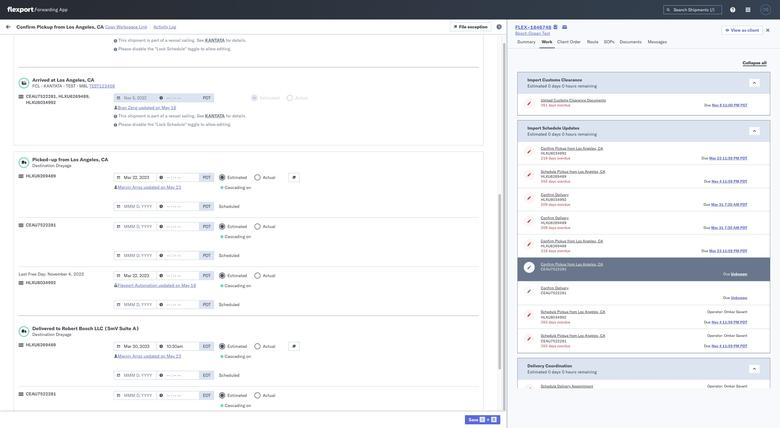 Task type: locate. For each thing, give the bounding box(es) containing it.
5 -- : -- -- text field from the top
[[156, 371, 200, 380]]

kantata
[[205, 38, 225, 43], [44, 83, 62, 89], [205, 113, 225, 119]]

remaining up appointment
[[578, 369, 597, 375]]

nov 4 11:59 pm pdt button
[[712, 179, 748, 184], [712, 320, 748, 325], [712, 344, 748, 348]]

2 scheduled from the top
[[219, 253, 240, 258]]

due for mar 31 7:30 am pdt "button" corresponding to confirm delivery hlxu8034992
[[704, 202, 711, 207]]

2 omkar from the top
[[725, 333, 736, 338]]

"lock down bran zeng updated on may 18 button
[[155, 122, 166, 127]]

209 down confirm delivery hlxu8034992
[[541, 202, 548, 207]]

of down bran zeng updated on may 18 button
[[160, 113, 164, 119]]

4
[[720, 179, 722, 184], [720, 320, 722, 325], [720, 344, 722, 348]]

11:59 for schedule pickup from los angeles, ca hlxu6269489
[[723, 179, 733, 184]]

customs
[[543, 77, 561, 83], [554, 98, 569, 102]]

unknown button for confirm delivery ceau7522281 due unknown
[[732, 296, 748, 300]]

2 216 days overdue from the top
[[541, 249, 571, 253]]

file exception button
[[450, 22, 492, 31], [450, 22, 492, 31]]

confirm delivery hlxu8034992
[[541, 192, 569, 202]]

this shipment is part of a vessel sailing. see kantata for details. for 1st kantata link from the top
[[119, 38, 247, 43]]

operator: for ceau7522281
[[708, 333, 724, 338]]

days inside delivery coordination estimated 0 days 0 hours remaining
[[552, 369, 561, 375]]

operator: for hlxu8034992
[[708, 310, 724, 314]]

am for confirm delivery hlxu8034992
[[734, 202, 740, 207]]

1 vertical spatial details.
[[233, 113, 247, 119]]

-- : -- -- text field
[[156, 202, 200, 211], [156, 271, 200, 280], [156, 300, 200, 309], [156, 342, 200, 351], [156, 391, 200, 400]]

bosch down flex-
[[516, 31, 528, 36]]

documents
[[620, 39, 642, 45], [588, 98, 607, 102]]

updated for flexport automation updated on may 18 button
[[159, 283, 175, 288]]

2 vertical spatial mmm d, yyyy text field
[[114, 300, 157, 309]]

hlxu8034992 inside ceau7522281, hlxu6269489, hlxu8034992
[[26, 100, 56, 105]]

2 mmm d, yyyy text field from the top
[[114, 202, 157, 211]]

3 4 from the top
[[720, 344, 722, 348]]

mar for confirm delivery hlxu6269489
[[712, 225, 719, 230]]

1 vertical spatial marvin arroz updated on may 23
[[118, 354, 181, 359]]

2 -- : -- -- text field from the top
[[156, 271, 200, 280]]

this shipment is part of a vessel sailing. see kantata for details. for first kantata link from the bottom
[[119, 113, 247, 119]]

confirm inside "confirm delivery hlxu6269489"
[[541, 216, 555, 220]]

0 vertical spatial arroz
[[132, 185, 143, 190]]

2 nov 4 11:59 pm pdt button from the top
[[712, 320, 748, 325]]

import inside import customs clearance estimated 0 days 0 hours remaining
[[528, 77, 542, 83]]

1 cascading from the top
[[225, 185, 245, 190]]

1 vertical spatial 4
[[720, 320, 722, 325]]

this down 'bran'
[[119, 113, 127, 119]]

1 vertical spatial edt
[[203, 373, 211, 378]]

1 vertical spatial schedule"
[[167, 122, 187, 127]]

2 unknown button from the top
[[732, 296, 748, 300]]

disable down the link
[[132, 46, 146, 52]]

1 sailing. from the top
[[182, 38, 196, 43]]

mmm d, yyyy text field for fourth -- : -- -- text field from the bottom
[[114, 173, 157, 182]]

4 for hlxu8034992
[[720, 320, 722, 325]]

this down copy workspace link button
[[119, 38, 127, 43]]

is down bran zeng updated on may 18 button
[[147, 113, 150, 119]]

1 355 days overdue from the top
[[541, 179, 571, 184]]

1 vertical spatial shipment
[[128, 113, 146, 119]]

0 vertical spatial for
[[226, 38, 231, 43]]

3 operator: omkar savant from the top
[[708, 384, 748, 389]]

• left mbl
[[77, 83, 78, 89]]

1 edt from the top
[[203, 344, 211, 349]]

los inside 'arrived at los angeles, ca fcl • kantata • test • mbl test123456'
[[57, 77, 65, 83]]

MMM D, YYYY text field
[[114, 93, 157, 102], [114, 251, 157, 260], [114, 300, 157, 309]]

1 vertical spatial please
[[119, 122, 131, 127]]

los
[[66, 24, 74, 30], [57, 77, 65, 83], [577, 146, 582, 151], [71, 156, 79, 163], [579, 169, 585, 174], [577, 239, 582, 243], [577, 262, 582, 267], [579, 310, 585, 314], [579, 333, 585, 338]]

ceau7522281 inside confirm delivery ceau7522281 due unknown
[[541, 291, 567, 295]]

hours inside "import schedule updates estimated 0 days 0 hours remaining"
[[566, 131, 577, 137]]

0 vertical spatial shipment
[[128, 38, 146, 43]]

due for mar 31 7:30 am pdt "button" for confirm delivery hlxu6269489
[[704, 225, 711, 230]]

a down bran zeng updated on may 18 button
[[165, 113, 168, 119]]

2 vertical spatial to
[[56, 325, 61, 332]]

summary
[[518, 39, 536, 45]]

delivery inside confirm delivery hlxu8034992
[[556, 192, 569, 197]]

hours inside delivery coordination estimated 0 days 0 hours remaining
[[566, 369, 577, 375]]

0 vertical spatial due mar 23 11:59 pm pdt
[[702, 156, 748, 160]]

unknown button
[[732, 272, 748, 276], [732, 296, 748, 300]]

delivery inside confirm delivery ceau7522281 due unknown
[[556, 286, 569, 290]]

delivery
[[556, 192, 569, 197], [556, 216, 569, 220], [556, 286, 569, 290], [528, 363, 545, 369], [558, 384, 571, 389]]

MMM D, YYYY text field
[[114, 173, 157, 182], [114, 202, 157, 211], [114, 222, 157, 231], [114, 271, 157, 280], [114, 342, 157, 351], [114, 371, 157, 380], [114, 391, 157, 400]]

import inside "import schedule updates estimated 0 days 0 hours remaining"
[[528, 125, 542, 131]]

delivery inside "confirm delivery hlxu6269489"
[[556, 216, 569, 220]]

31 for confirm delivery hlxu8034992
[[720, 202, 724, 207]]

documents inside documents button
[[620, 39, 642, 45]]

messages
[[648, 39, 668, 45]]

3 operator: from the top
[[708, 384, 724, 389]]

sailing. for 1st kantata link from the top
[[182, 38, 196, 43]]

0 vertical spatial kantata link
[[205, 37, 225, 43]]

ca inside confirm pickup from los angeles, ca ceau7522281 due unknown
[[599, 262, 604, 267]]

schedule pickup from los angeles, ca for hlxu8034992
[[541, 310, 606, 314]]

1 vertical spatial import
[[528, 125, 542, 131]]

clearance for estimated
[[562, 77, 583, 83]]

flexport automation updated on may 18 button
[[118, 283, 196, 288]]

1 vertical spatial drayage
[[56, 332, 72, 337]]

customs inside import customs clearance estimated 0 days 0 hours remaining
[[543, 77, 561, 83]]

4 cascading from the top
[[225, 354, 245, 359]]

cascading on for 3rd -- : -- -- text field
[[225, 234, 251, 239]]

0 vertical spatial nov 4 11:59 pm pdt button
[[712, 179, 748, 184]]

ca inside picked-up from los angeles, ca destination drayage
[[101, 156, 108, 163]]

1 vertical spatial mar 23 11:59 pm pdt button
[[710, 249, 748, 253]]

1 vertical spatial 209 days overdue
[[541, 225, 571, 230]]

0 vertical spatial operator: omkar savant
[[708, 310, 748, 314]]

1 details. from the top
[[233, 38, 247, 43]]

due for 'nov 4 11:59 pm pdt' button associated with hlxu8034992
[[705, 320, 711, 325]]

4 mmm d, yyyy text field from the top
[[114, 271, 157, 280]]

sailing.
[[182, 38, 196, 43], [182, 113, 196, 119]]

edt
[[203, 344, 211, 349], [203, 373, 211, 378], [203, 393, 211, 398]]

bosch ocean test
[[516, 31, 551, 36]]

hours down updates
[[566, 131, 577, 137]]

0 vertical spatial of
[[160, 38, 164, 43]]

1 vertical spatial unknown button
[[732, 296, 748, 300]]

hours for clearance
[[566, 83, 577, 89]]

confirm for confirm pickup from los angeles, ca ceau7522281 due unknown
[[541, 262, 555, 267]]

arroz for picked-up from los angeles, ca
[[132, 185, 143, 190]]

"lock down activity
[[155, 46, 166, 52]]

customs up 351 days overdue
[[554, 98, 569, 102]]

2 vertical spatial operator: omkar savant
[[708, 384, 748, 389]]

2 cascading on from the top
[[225, 234, 251, 239]]

upload customs clearance documents
[[541, 98, 607, 102]]

0 vertical spatial mar 23 11:59 pm pdt button
[[710, 156, 748, 160]]

bosch inside delivered to robert bosch llc (smv suite a) destination drayage
[[79, 325, 93, 332]]

confirm inside the confirm pickup from los angeles, ca hlxu6269489
[[541, 239, 555, 243]]

2 import from the top
[[528, 125, 542, 131]]

savant for hlxu8034992
[[737, 310, 748, 314]]

2 vertical spatial omkar
[[725, 384, 736, 389]]

0 vertical spatial kantata
[[205, 38, 225, 43]]

1 vertical spatial allow
[[206, 122, 216, 127]]

3 edt from the top
[[203, 393, 211, 398]]

kantata link
[[205, 37, 225, 43], [205, 113, 225, 119]]

cascading on
[[225, 185, 251, 190], [225, 234, 251, 239], [225, 283, 251, 289], [225, 354, 251, 359], [225, 403, 251, 408]]

1 vertical spatial 18
[[191, 283, 196, 288]]

0 vertical spatial please disable the "lock schedule" toggle to allow editing.
[[119, 46, 232, 52]]

1 vertical spatial 355 days overdue
[[541, 320, 571, 325]]

mar for confirm pickup from los angeles, ca hlxu6269489
[[710, 249, 717, 253]]

1 vertical spatial bosch
[[79, 325, 93, 332]]

from inside the confirm pickup from los angeles, ca hlxu8034992
[[568, 146, 576, 151]]

clearance inside import customs clearance estimated 0 days 0 hours remaining
[[562, 77, 583, 83]]

1 vertical spatial kantata link
[[205, 113, 225, 119]]

remaining inside import customs clearance estimated 0 days 0 hours remaining
[[578, 83, 597, 89]]

the down activity
[[148, 46, 154, 52]]

3 mmm d, yyyy text field from the top
[[114, 222, 157, 231]]

file exception
[[460, 24, 488, 29]]

picked-
[[32, 156, 51, 163]]

sops button
[[602, 36, 618, 48]]

2 a from the top
[[165, 113, 168, 119]]

los inside the confirm pickup from los angeles, ca hlxu8034992
[[577, 146, 582, 151]]

details.
[[233, 38, 247, 43], [233, 113, 247, 119]]

operator: omkar savant
[[708, 310, 748, 314], [708, 333, 748, 338], [708, 384, 748, 389]]

0 vertical spatial drayage
[[56, 163, 72, 168]]

confirm pickup from los angeles, ca button
[[541, 146, 604, 151], [541, 239, 604, 244], [541, 262, 604, 267]]

2 actual from the top
[[263, 224, 276, 229]]

confirm pickup from los angeles, ca button down "import schedule updates estimated 0 days 0 hours remaining" on the top of page
[[541, 146, 604, 151]]

is down the link
[[147, 38, 150, 43]]

unknown inside confirm pickup from los angeles, ca ceau7522281 due unknown
[[732, 272, 748, 276]]

due mar 31 7:30 am pdt
[[704, 202, 748, 207], [704, 225, 748, 230]]

schedule for hlxu8034992's the schedule pickup from los angeles, ca button
[[541, 310, 557, 314]]

0 vertical spatial 355
[[541, 179, 548, 184]]

0 vertical spatial due nov 4 11:59 pm pdt
[[705, 179, 748, 184]]

clearance up 351 days overdue
[[570, 98, 587, 102]]

please down copy workspace link button
[[119, 46, 131, 52]]

shipment down the link
[[128, 38, 146, 43]]

0 vertical spatial due mar 31 7:30 am pdt
[[704, 202, 748, 207]]

ca inside 'arrived at los angeles, ca fcl • kantata • test • mbl test123456'
[[87, 77, 94, 83]]

of down activity
[[160, 38, 164, 43]]

delivery coordination estimated 0 days 0 hours remaining
[[528, 363, 597, 375]]

clearance up the upload customs clearance documents
[[562, 77, 583, 83]]

workspace
[[117, 24, 138, 29]]

2 vertical spatial due nov 4 11:59 pm pdt
[[705, 344, 748, 348]]

209
[[541, 202, 548, 207], [541, 225, 548, 230]]

0 horizontal spatial •
[[41, 83, 43, 89]]

0 vertical spatial schedule pickup from los angeles, ca
[[541, 310, 606, 314]]

355 for hlxu6269489
[[541, 179, 548, 184]]

0 vertical spatial please
[[119, 46, 131, 52]]

of
[[160, 38, 164, 43], [160, 113, 164, 119]]

1 marvin arroz updated on may 23 button from the top
[[118, 185, 181, 190]]

part down bran zeng updated on may 18
[[151, 113, 159, 119]]

1 vertical spatial 216
[[541, 249, 548, 253]]

2 drayage from the top
[[56, 332, 72, 337]]

3 hours from the top
[[566, 369, 577, 375]]

2 mmm d, yyyy text field from the top
[[114, 251, 157, 260]]

0 vertical spatial remaining
[[578, 83, 597, 89]]

1 operator: omkar savant from the top
[[708, 310, 748, 314]]

ca inside schedule pickup from los angeles, ca hlxu6269489
[[601, 169, 606, 174]]

destination down delivered
[[32, 332, 55, 337]]

1 vertical spatial schedule pickup from los angeles, ca
[[541, 333, 606, 338]]

pickup inside the confirm pickup from los angeles, ca hlxu8034992
[[556, 146, 567, 151]]

days inside import customs clearance estimated 0 days 0 hours remaining
[[552, 83, 561, 89]]

confirm inside confirm delivery ceau7522281 due unknown
[[541, 286, 555, 290]]

unknown inside confirm delivery ceau7522281 due unknown
[[732, 296, 748, 300]]

1 arroz from the top
[[132, 185, 143, 190]]

actual for fourth -- : -- -- text field from the bottom
[[263, 175, 276, 180]]

1 nov 4 11:59 pm pdt button from the top
[[712, 179, 748, 184]]

3 due nov 4 11:59 pm pdt from the top
[[705, 344, 748, 348]]

arrived
[[32, 77, 50, 83]]

this shipment is part of a vessel sailing. see kantata for details.
[[119, 38, 247, 43], [119, 113, 247, 119]]

due inside confirm delivery ceau7522281 due unknown
[[724, 296, 731, 300]]

0 vertical spatial 4
[[720, 179, 722, 184]]

vessel down bran zeng updated on may 18 button
[[169, 113, 181, 119]]

vessel down log
[[169, 38, 181, 43]]

operator:
[[708, 310, 724, 314], [708, 333, 724, 338], [708, 384, 724, 389]]

due mar 23 11:59 pm pdt for confirm pickup from los angeles, ca hlxu6269489
[[702, 249, 748, 253]]

nov for hlxu6269489
[[712, 179, 719, 184]]

los inside the confirm pickup from los angeles, ca hlxu6269489
[[577, 239, 582, 243]]

1 vertical spatial marvin
[[118, 354, 131, 359]]

work button
[[540, 36, 555, 48]]

november
[[48, 271, 67, 277]]

1 vertical spatial this shipment is part of a vessel sailing. see kantata for details.
[[119, 113, 247, 119]]

0 vertical spatial the
[[148, 46, 154, 52]]

0 vertical spatial see
[[197, 38, 204, 43]]

of for 1st kantata link from the top
[[160, 38, 164, 43]]

overdue
[[558, 103, 571, 107], [558, 156, 571, 160], [558, 179, 571, 184], [558, 202, 571, 207], [558, 225, 571, 230], [558, 249, 571, 253], [558, 320, 571, 325], [558, 344, 571, 348]]

import up upload at right
[[528, 77, 542, 83]]

ceau7522281 inside confirm pickup from los angeles, ca ceau7522281 due unknown
[[541, 267, 567, 271]]

1 confirm pickup from los angeles, ca button from the top
[[541, 146, 604, 151]]

1 vertical spatial documents
[[588, 98, 607, 102]]

1 vertical spatial editing.
[[217, 122, 232, 127]]

operator: omkar savant for ceau7522281
[[708, 333, 748, 338]]

mar 31 7:30 am pdt button
[[712, 202, 748, 207], [712, 225, 748, 230]]

confirm inside the confirm pickup from los angeles, ca hlxu8034992
[[541, 146, 555, 151]]

18 for bran zeng updated on may 18
[[171, 105, 176, 110]]

details. for 1st kantata link from the top
[[233, 38, 247, 43]]

confirm pickup from los angeles, ca button down the confirm pickup from los angeles, ca hlxu6269489
[[541, 262, 604, 267]]

drayage inside delivered to robert bosch llc (smv suite a) destination drayage
[[56, 332, 72, 337]]

3 scheduled from the top
[[219, 302, 240, 307]]

3 overdue from the top
[[558, 179, 571, 184]]

216 days overdue down the confirm pickup from los angeles, ca hlxu6269489
[[541, 249, 571, 253]]

2 355 from the top
[[541, 320, 548, 325]]

7 mmm d, yyyy text field from the top
[[114, 391, 157, 400]]

3 savant from the top
[[737, 384, 748, 389]]

1 vertical spatial of
[[160, 113, 164, 119]]

2 hours from the top
[[566, 131, 577, 137]]

0 vertical spatial edt
[[203, 344, 211, 349]]

confirm delivery button
[[541, 192, 569, 197], [541, 216, 569, 221], [541, 286, 569, 291]]

1 cascading on from the top
[[225, 185, 251, 190]]

destination inside picked-up from los angeles, ca destination drayage
[[32, 163, 55, 168]]

this for 1st kantata link from the top
[[119, 38, 127, 43]]

a for 1st kantata link from the top
[[165, 38, 168, 43]]

ceau7522281
[[26, 222, 56, 228], [541, 267, 567, 271], [541, 291, 567, 295], [541, 339, 567, 343], [26, 391, 56, 397]]

hours down coordination
[[566, 369, 577, 375]]

1 vertical spatial please disable the "lock schedule" toggle to allow editing.
[[119, 122, 232, 127]]

schedule pickup from los angeles, ca for ceau7522281
[[541, 333, 606, 338]]

flexport automation updated on may 18
[[118, 283, 196, 288]]

2 details. from the top
[[233, 113, 247, 119]]

1 horizontal spatial 18
[[191, 283, 196, 288]]

355 days overdue for hlxu6269489
[[541, 179, 571, 184]]

angeles, inside schedule pickup from los angeles, ca hlxu6269489
[[585, 169, 600, 174]]

picked-up from los angeles, ca destination drayage
[[32, 156, 108, 168]]

2 this shipment is part of a vessel sailing. see kantata for details. from the top
[[119, 113, 247, 119]]

1 vertical spatial 209
[[541, 225, 548, 230]]

1 vertical spatial arroz
[[132, 354, 143, 359]]

marvin arroz updated on may 23 button
[[118, 185, 181, 190], [118, 354, 181, 359]]

a down activity log
[[165, 38, 168, 43]]

1 for from the top
[[226, 38, 231, 43]]

collapse
[[743, 60, 761, 65]]

see for first kantata link from the bottom
[[197, 113, 204, 119]]

allow
[[206, 46, 216, 52], [206, 122, 216, 127]]

as
[[743, 27, 747, 33]]

351
[[541, 103, 548, 107]]

2 216 from the top
[[541, 249, 548, 253]]

updates
[[563, 125, 580, 131]]

1 schedule" from the top
[[167, 46, 187, 52]]

1 vertical spatial clearance
[[570, 98, 587, 102]]

last
[[19, 271, 27, 277]]

due inside confirm pickup from los angeles, ca ceau7522281 due unknown
[[724, 272, 731, 276]]

5 11:59 from the top
[[723, 344, 733, 348]]

1 am from the top
[[734, 202, 740, 207]]

destination inside delivered to robert bosch llc (smv suite a) destination drayage
[[32, 332, 55, 337]]

arroz
[[132, 185, 143, 190], [132, 354, 143, 359]]

1 vertical spatial the
[[148, 122, 154, 127]]

209 down "confirm delivery hlxu6269489"
[[541, 225, 548, 230]]

1 vertical spatial marvin arroz updated on may 23 button
[[118, 354, 181, 359]]

due nov 4 11:59 pm pdt for hlxu8034992
[[705, 320, 748, 325]]

confirm pickup from los angeles, ca button for ceau7522281
[[541, 262, 604, 267]]

cascading for second -- : -- -- text box from the bottom
[[225, 354, 245, 359]]

import down 351
[[528, 125, 542, 131]]

2 this from the top
[[119, 113, 127, 119]]

1 vertical spatial schedule pickup from los angeles, ca button
[[541, 310, 606, 315]]

2 shipment from the top
[[128, 113, 146, 119]]

scheduled for 5th -- : -- -- text box from the bottom
[[219, 204, 240, 209]]

due nov 4 11:59 pm pdt
[[705, 179, 748, 184], [705, 320, 748, 325], [705, 344, 748, 348]]

shipment down zeng
[[128, 113, 146, 119]]

actual
[[263, 175, 276, 180], [263, 224, 276, 229], [263, 273, 276, 278], [263, 344, 276, 349], [263, 393, 276, 398]]

omkar for ceau7522281
[[725, 333, 736, 338]]

1 shipment from the top
[[128, 38, 146, 43]]

2 please from the top
[[119, 122, 131, 127]]

cascading on for 2nd -- : -- -- text box from the top
[[225, 283, 251, 289]]

1 vertical spatial 7:30
[[725, 225, 733, 230]]

pm
[[735, 103, 740, 107], [734, 156, 740, 160], [734, 179, 740, 184], [734, 249, 740, 253], [734, 320, 740, 325], [734, 344, 740, 348]]

omkar for hlxu8034992
[[725, 310, 736, 314]]

remaining up the upload customs clearance documents
[[578, 83, 597, 89]]

1 mar 23 11:59 pm pdt button from the top
[[710, 156, 748, 160]]

part down activity
[[151, 38, 159, 43]]

5 mmm d, yyyy text field from the top
[[114, 342, 157, 351]]

1 vertical spatial operator: omkar savant
[[708, 333, 748, 338]]

hlxu6269489 down "confirm delivery hlxu6269489"
[[541, 244, 567, 248]]

1 omkar from the top
[[725, 310, 736, 314]]

2 operator: from the top
[[708, 333, 724, 338]]

hours up the upload customs clearance documents
[[566, 83, 577, 89]]

delivered to robert bosch llc (smv suite a) destination drayage
[[32, 325, 139, 337]]

hlxu6269489 up confirm delivery hlxu8034992
[[541, 174, 567, 179]]

7:30 for confirm delivery hlxu8034992
[[725, 202, 733, 207]]

• left test
[[63, 83, 65, 89]]

day:
[[38, 271, 47, 277]]

2 vertical spatial confirm delivery button
[[541, 286, 569, 291]]

mar for confirm delivery hlxu8034992
[[712, 202, 719, 207]]

2 remaining from the top
[[578, 131, 597, 137]]

1 vertical spatial omkar
[[725, 333, 736, 338]]

1 destination from the top
[[32, 163, 55, 168]]

nov 4 11:59 pm pdt button for hlxu8034992
[[712, 320, 748, 325]]

confirm inside confirm delivery hlxu8034992
[[541, 192, 555, 197]]

2 toggle from the top
[[188, 122, 200, 127]]

summary button
[[515, 36, 540, 48]]

1 vertical spatial 31
[[720, 225, 724, 230]]

1 11:59 from the top
[[723, 156, 733, 160]]

6 overdue from the top
[[558, 249, 571, 253]]

3 11:59 from the top
[[723, 249, 733, 253]]

1 horizontal spatial documents
[[620, 39, 642, 45]]

destination down picked-
[[32, 163, 55, 168]]

2 vessel from the top
[[169, 113, 181, 119]]

1 vertical spatial "lock
[[155, 122, 166, 127]]

the down bran zeng updated on may 18
[[148, 122, 154, 127]]

4 cascading on from the top
[[225, 354, 251, 359]]

ca
[[97, 24, 104, 30], [87, 77, 94, 83], [599, 146, 604, 151], [101, 156, 108, 163], [601, 169, 606, 174], [599, 239, 604, 243], [599, 262, 604, 267], [601, 310, 606, 314], [601, 333, 606, 338]]

is for first kantata link from the bottom
[[147, 113, 150, 119]]

marvin for ca
[[118, 185, 131, 190]]

delivery for hlxu6269489
[[556, 216, 569, 220]]

confirm delivery button for hlxu6269489
[[541, 216, 569, 221]]

209 days overdue down confirm delivery hlxu8034992
[[541, 202, 571, 207]]

cascading for 3rd -- : -- -- text field
[[225, 234, 245, 239]]

hlxu6269489 down delivered
[[26, 342, 56, 348]]

1 vertical spatial remaining
[[578, 131, 597, 137]]

1 vertical spatial is
[[147, 113, 150, 119]]

2 209 from the top
[[541, 225, 548, 230]]

0 horizontal spatial 18
[[171, 105, 176, 110]]

this
[[119, 38, 127, 43], [119, 113, 127, 119]]

1 vertical spatial 216 days overdue
[[541, 249, 571, 253]]

0 vertical spatial 31
[[720, 202, 724, 207]]

1 355 from the top
[[541, 179, 548, 184]]

please disable the "lock schedule" toggle to allow editing.
[[119, 46, 232, 52], [119, 122, 232, 127]]

customs up upload at right
[[543, 77, 561, 83]]

31
[[720, 202, 724, 207], [720, 225, 724, 230]]

209 days overdue down "confirm delivery hlxu6269489"
[[541, 225, 571, 230]]

kantata inside 'arrived at los angeles, ca fcl • kantata • test • mbl test123456'
[[44, 83, 62, 89]]

2 sailing. from the top
[[182, 113, 196, 119]]

coordination
[[546, 363, 573, 369]]

import for import customs clearance estimated 0 days 0 hours remaining
[[528, 77, 542, 83]]

1 vertical spatial sailing.
[[182, 113, 196, 119]]

drayage down up
[[56, 163, 72, 168]]

2 for from the top
[[226, 113, 231, 119]]

1 "lock from the top
[[155, 46, 166, 52]]

216 days overdue for hlxu8034992
[[541, 156, 571, 160]]

disable down zeng
[[132, 122, 146, 127]]

confirm for confirm pickup from los angeles, ca hlxu8034992
[[541, 146, 555, 151]]

209 days overdue
[[541, 202, 571, 207], [541, 225, 571, 230]]

1 vertical spatial see
[[197, 113, 204, 119]]

pickup inside the confirm pickup from los angeles, ca hlxu6269489
[[556, 239, 567, 243]]

0 vertical spatial vessel
[[169, 38, 181, 43]]

1 part from the top
[[151, 38, 159, 43]]

los inside confirm pickup from los angeles, ca ceau7522281 due unknown
[[577, 262, 582, 267]]

11:59
[[723, 156, 733, 160], [723, 179, 733, 184], [723, 249, 733, 253], [723, 320, 733, 325], [723, 344, 733, 348]]

is for 1st kantata link from the top
[[147, 38, 150, 43]]

from inside the confirm pickup from los angeles, ca hlxu6269489
[[568, 239, 576, 243]]

1 mmm d, yyyy text field from the top
[[114, 173, 157, 182]]

1 vertical spatial vessel
[[169, 113, 181, 119]]

mmm d, yyyy text field for 3rd -- : -- -- text field
[[114, 251, 157, 260]]

0 vertical spatial "lock
[[155, 46, 166, 52]]

1 vertical spatial 355
[[541, 320, 548, 325]]

1 unknown from the top
[[732, 272, 748, 276]]

kantata for first kantata link from the bottom
[[205, 113, 225, 119]]

hlxu6269489
[[26, 173, 56, 179], [541, 174, 567, 179], [541, 221, 567, 225], [541, 244, 567, 248], [26, 342, 56, 348]]

7:30 for confirm delivery hlxu6269489
[[725, 225, 733, 230]]

may for 'marvin arroz updated on may 23' button corresponding to picked-up from los angeles, ca
[[167, 185, 175, 190]]

1 drayage from the top
[[56, 163, 72, 168]]

arrived at los angeles, ca fcl • kantata • test • mbl test123456
[[32, 77, 115, 89]]

0 vertical spatial part
[[151, 38, 159, 43]]

0 vertical spatial disable
[[132, 46, 146, 52]]

216
[[541, 156, 548, 160], [541, 249, 548, 253]]

1 vertical spatial due nov 4 11:59 pm pdt
[[705, 320, 748, 325]]

clearance
[[562, 77, 583, 83], [570, 98, 587, 102]]

drayage inside picked-up from los angeles, ca destination drayage
[[56, 163, 72, 168]]

clearance inside upload customs clearance documents button
[[570, 98, 587, 102]]

216 days overdue
[[541, 156, 571, 160], [541, 249, 571, 253]]

flex-1846748
[[516, 24, 552, 30]]

remaining inside "import schedule updates estimated 0 days 0 hours remaining"
[[578, 131, 597, 137]]

23
[[718, 156, 722, 160], [176, 185, 181, 190], [718, 249, 722, 253], [176, 354, 181, 359]]

drayage down robert
[[56, 332, 72, 337]]

save
[[469, 417, 479, 423]]

part
[[151, 38, 159, 43], [151, 113, 159, 119]]

mmm d, yyyy text field for 5th -- : -- -- text box from the top of the page
[[114, 391, 157, 400]]

1 -- : -- -- text field from the top
[[156, 202, 200, 211]]

1 the from the top
[[148, 46, 154, 52]]

216 down the confirm pickup from los angeles, ca hlxu6269489
[[541, 249, 548, 253]]

2 unknown from the top
[[732, 296, 748, 300]]

hours inside import customs clearance estimated 0 days 0 hours remaining
[[566, 83, 577, 89]]

2 vertical spatial remaining
[[578, 369, 597, 375]]

copy
[[105, 24, 115, 29]]

2 schedule pickup from los angeles, ca button from the top
[[541, 310, 606, 315]]

sailing. for first kantata link from the bottom
[[182, 113, 196, 119]]

delivery for ceau7522281
[[556, 286, 569, 290]]

0 vertical spatial unknown button
[[732, 272, 748, 276]]

1 horizontal spatial •
[[63, 83, 65, 89]]

collapse all button
[[740, 58, 771, 67]]

216 down the confirm pickup from los angeles, ca hlxu8034992
[[541, 156, 548, 160]]

11:00
[[724, 103, 734, 107]]

2 see from the top
[[197, 113, 204, 119]]

216 days overdue down the confirm pickup from los angeles, ca hlxu8034992
[[541, 156, 571, 160]]

toggle
[[188, 46, 200, 52], [188, 122, 200, 127]]

7:30
[[725, 202, 733, 207], [725, 225, 733, 230]]

-- : -- -- text field
[[156, 93, 200, 102], [156, 173, 200, 182], [156, 222, 200, 231], [156, 251, 200, 260], [156, 371, 200, 380]]

1 this from the top
[[119, 38, 127, 43]]

customs for import
[[543, 77, 561, 83]]

please down 'bran'
[[119, 122, 131, 127]]

test123456 button
[[89, 83, 115, 89]]

remaining inside delivery coordination estimated 0 days 0 hours remaining
[[578, 369, 597, 375]]

bosch left "llc"
[[79, 325, 93, 332]]

0 vertical spatial allow
[[206, 46, 216, 52]]

1 vertical spatial mmm d, yyyy text field
[[114, 251, 157, 260]]

2 confirm pickup from los angeles, ca button from the top
[[541, 239, 604, 244]]

cascading for fourth -- : -- -- text field from the bottom
[[225, 185, 245, 190]]

1 -- : -- -- text field from the top
[[156, 93, 200, 102]]

llc
[[95, 325, 103, 332]]

2 please disable the "lock schedule" toggle to allow editing. from the top
[[119, 122, 232, 127]]

shipment for first kantata link from the bottom
[[128, 113, 146, 119]]

am for confirm delivery hlxu6269489
[[734, 225, 740, 230]]

0 vertical spatial customs
[[543, 77, 561, 83]]

1 vertical spatial customs
[[554, 98, 569, 102]]

1 kantata link from the top
[[205, 37, 225, 43]]

1 vertical spatial nov 4 11:59 pm pdt button
[[712, 320, 748, 325]]

2 due mar 23 11:59 pm pdt from the top
[[702, 249, 748, 253]]

edt for 5th -- : -- -- text box from the top of the page
[[203, 393, 211, 398]]

1 vertical spatial mar 31 7:30 am pdt button
[[712, 225, 748, 230]]

remaining down updates
[[578, 131, 597, 137]]

hlxu6269489 down confirm delivery hlxu8034992
[[541, 221, 567, 225]]

customs inside button
[[554, 98, 569, 102]]

2 vertical spatial 4
[[720, 344, 722, 348]]

1 209 from the top
[[541, 202, 548, 207]]

confirm inside confirm pickup from los angeles, ca ceau7522281 due unknown
[[541, 262, 555, 267]]

nov 8 11:00 pm pst button
[[713, 103, 748, 107]]

scheduled
[[219, 204, 240, 209], [219, 253, 240, 258], [219, 302, 240, 307], [219, 373, 240, 378]]

1 marvin arroz updated on may 23 from the top
[[118, 185, 181, 190]]

2 vertical spatial 355
[[541, 344, 548, 348]]

0 vertical spatial am
[[734, 202, 740, 207]]

flexport. image
[[7, 7, 35, 13]]

1 vertical spatial for
[[226, 113, 231, 119]]

delivery inside button
[[558, 384, 571, 389]]

1 overdue from the top
[[558, 103, 571, 107]]

is
[[147, 38, 150, 43], [147, 113, 150, 119]]

0 vertical spatial marvin
[[118, 185, 131, 190]]

edt for 5th -- : -- -- text field from the top
[[203, 373, 211, 378]]

209 for hlxu8034992
[[541, 202, 548, 207]]

mmm d, yyyy text field for second -- : -- -- text box from the bottom
[[114, 342, 157, 351]]

operator: omkar savant for hlxu8034992
[[708, 310, 748, 314]]

confirm pickup from los angeles, ca button down "confirm delivery hlxu6269489"
[[541, 239, 604, 244]]

2 vertical spatial savant
[[737, 384, 748, 389]]

vessel
[[169, 38, 181, 43], [169, 113, 181, 119]]

updated for bran zeng updated on may 18 button
[[139, 105, 155, 110]]

• right fcl on the top left of the page
[[41, 83, 43, 89]]

1 vertical spatial operator:
[[708, 333, 724, 338]]

may for flexport automation updated on may 18 button
[[182, 283, 190, 288]]

2 due mar 31 7:30 am pdt from the top
[[704, 225, 748, 230]]

customs for upload
[[554, 98, 569, 102]]

0 vertical spatial details.
[[233, 38, 247, 43]]



Task type: describe. For each thing, give the bounding box(es) containing it.
351 days overdue
[[541, 103, 571, 107]]

client order button
[[555, 36, 585, 48]]

mar 23 11:59 pm pdt button for confirm pickup from los angeles, ca hlxu6269489
[[710, 249, 748, 253]]

216 for hlxu6269489
[[541, 249, 548, 253]]

appointment
[[572, 384, 594, 389]]

estimated inside "import schedule updates estimated 0 days 0 hours remaining"
[[528, 131, 548, 137]]

confirm pickup from los angeles, ca hlxu8034992
[[541, 146, 604, 156]]

activity log button
[[154, 23, 176, 30]]

at
[[51, 77, 56, 83]]

client order
[[558, 39, 581, 45]]

los inside picked-up from los angeles, ca destination drayage
[[71, 156, 79, 163]]

schedule inside schedule pickup from los angeles, ca hlxu6269489
[[541, 169, 557, 174]]

mmm d, yyyy text field for 2nd -- : -- -- text box from the top
[[114, 300, 157, 309]]

4 for ceau7522281
[[720, 344, 722, 348]]

up
[[51, 156, 57, 163]]

bosch ocean test link
[[516, 30, 551, 36]]

vessel for 1st kantata link from the top
[[169, 38, 181, 43]]

pst
[[741, 103, 748, 107]]

import customs clearance estimated 0 days 0 hours remaining
[[528, 77, 597, 89]]

may for 'marvin arroz updated on may 23' button related to delivered to robert bosch llc (smv suite a)
[[167, 354, 175, 359]]

5 actual from the top
[[263, 393, 276, 398]]

8 overdue from the top
[[558, 344, 571, 348]]

remaining for import customs clearance
[[578, 83, 597, 89]]

hlxu8034992 inside confirm delivery hlxu8034992
[[541, 197, 567, 202]]

pickup inside schedule pickup from los angeles, ca hlxu6269489
[[558, 169, 569, 174]]

hlxu6269489,
[[59, 94, 90, 99]]

shipment for 1st kantata link from the top
[[128, 38, 146, 43]]

savant for ceau7522281
[[737, 333, 748, 338]]

a for first kantata link from the bottom
[[165, 113, 168, 119]]

all
[[762, 60, 767, 65]]

confirm delivery hlxu6269489
[[541, 216, 569, 225]]

os
[[764, 7, 769, 12]]

scheduled for 3rd -- : -- -- text box
[[219, 302, 240, 307]]

confirm delivery ceau7522281 due unknown
[[541, 286, 748, 300]]

bran zeng updated on may 18
[[118, 105, 176, 110]]

remaining for import schedule updates
[[578, 131, 597, 137]]

3 omkar from the top
[[725, 384, 736, 389]]

2 the from the top
[[148, 122, 154, 127]]

216 for hlxu8034992
[[541, 156, 548, 160]]

3 • from the left
[[77, 83, 78, 89]]

mmm d, yyyy text field for 3rd -- : -- -- text field
[[114, 222, 157, 231]]

of for first kantata link from the bottom
[[160, 113, 164, 119]]

confirm for confirm pickup from los angeles, ca copy workspace link
[[16, 24, 36, 30]]

forwarding app link
[[7, 7, 68, 13]]

app
[[59, 7, 68, 13]]

bran
[[118, 105, 127, 110]]

delivery inside delivery coordination estimated 0 days 0 hours remaining
[[528, 363, 545, 369]]

hlxu6269489 inside schedule pickup from los angeles, ca hlxu6269489
[[541, 174, 567, 179]]

5 -- : -- -- text field from the top
[[156, 391, 200, 400]]

angeles, inside 'arrived at los angeles, ca fcl • kantata • test • mbl test123456'
[[66, 77, 86, 83]]

angeles, inside the confirm pickup from los angeles, ca hlxu6269489
[[583, 239, 598, 243]]

automation
[[135, 283, 157, 288]]

1 mmm d, yyyy text field from the top
[[114, 93, 157, 102]]

1 horizontal spatial bosch
[[516, 31, 528, 36]]

1 editing. from the top
[[217, 46, 232, 52]]

hlxu8034992 inside the confirm pickup from los angeles, ca hlxu8034992
[[541, 151, 567, 156]]

scheduled for 4th -- : -- -- text field from the top of the page
[[219, 253, 240, 258]]

from inside schedule pickup from los angeles, ca hlxu6269489
[[570, 169, 578, 174]]

mmm d, yyyy text field for 2nd -- : -- -- text box from the top
[[114, 271, 157, 280]]

nov 4 11:59 pm pdt button for ceau7522281
[[712, 344, 748, 348]]

ca inside the confirm pickup from los angeles, ca hlxu6269489
[[599, 239, 604, 243]]

due for mar 23 11:59 pm pdt button for confirm pickup from los angeles, ca hlxu6269489
[[702, 249, 709, 253]]

see for 1st kantata link from the top
[[197, 38, 204, 43]]

last free day: november 4, 2022
[[19, 271, 84, 277]]

1 • from the left
[[41, 83, 43, 89]]

confirm delivery button for ceau7522281
[[541, 286, 569, 291]]

estimated inside import customs clearance estimated 0 days 0 hours remaining
[[528, 83, 548, 89]]

2 overdue from the top
[[558, 156, 571, 160]]

os button
[[759, 3, 774, 17]]

forwarding app
[[35, 7, 68, 13]]

ca inside the confirm pickup from los angeles, ca hlxu8034992
[[599, 146, 604, 151]]

4,
[[68, 271, 72, 277]]

client
[[748, 27, 760, 33]]

work
[[542, 39, 553, 45]]

due mar 31 7:30 am pdt for confirm delivery hlxu8034992
[[704, 202, 748, 207]]

sops
[[605, 39, 615, 45]]

log
[[169, 24, 176, 29]]

for for 1st kantata link from the top
[[226, 38, 231, 43]]

nov for ceau7522281
[[712, 344, 719, 348]]

216 days overdue for hlxu6269489
[[541, 249, 571, 253]]

nov for hlxu8034992
[[712, 320, 719, 325]]

fcl
[[32, 83, 40, 89]]

clearance for documents
[[570, 98, 587, 102]]

part for first kantata link from the bottom
[[151, 113, 159, 119]]

209 days overdue for hlxu8034992
[[541, 202, 571, 207]]

schedule inside "import schedule updates estimated 0 days 0 hours remaining"
[[543, 125, 562, 131]]

test
[[66, 83, 76, 89]]

file
[[460, 24, 467, 29]]

view
[[732, 27, 741, 33]]

11:59 for confirm pickup from los angeles, ca hlxu6269489
[[723, 249, 733, 253]]

cascading for 2nd -- : -- -- text box from the top
[[225, 283, 245, 289]]

view as client
[[732, 27, 760, 33]]

marvin arroz updated on may 23 button for picked-up from los angeles, ca
[[118, 185, 181, 190]]

ceau7522281, hlxu6269489, hlxu8034992
[[26, 94, 90, 105]]

marvin arroz updated on may 23 button for delivered to robert bosch llc (smv suite a)
[[118, 354, 181, 359]]

1 allow from the top
[[206, 46, 216, 52]]

confirm pickup from los angeles, ca hlxu6269489
[[541, 239, 604, 248]]

import schedule updates estimated 0 days 0 hours remaining
[[528, 125, 597, 137]]

1846748
[[531, 24, 552, 30]]

collapse all
[[743, 60, 767, 65]]

to inside delivered to robert bosch llc (smv suite a) destination drayage
[[56, 325, 61, 332]]

zeng
[[128, 105, 138, 110]]

mmm d, yyyy text field for 5th -- : -- -- text field from the top
[[114, 371, 157, 380]]

5 cascading on from the top
[[225, 403, 251, 408]]

(smv
[[104, 325, 118, 332]]

test123456
[[89, 83, 115, 89]]

forwarding
[[35, 7, 58, 13]]

5 overdue from the top
[[558, 225, 571, 230]]

4 overdue from the top
[[558, 202, 571, 207]]

2 disable from the top
[[132, 122, 146, 127]]

robert
[[62, 325, 78, 332]]

flexport
[[118, 283, 134, 288]]

save button
[[466, 415, 501, 425]]

suite
[[119, 325, 131, 332]]

confirm for confirm delivery ceau7522281 due unknown
[[541, 286, 555, 290]]

2 "lock from the top
[[155, 122, 166, 127]]

exception
[[468, 24, 488, 29]]

marvin for (smv
[[118, 354, 131, 359]]

2 editing. from the top
[[217, 122, 232, 127]]

schedule pickup from los angeles, ca button for ceau7522281
[[541, 333, 606, 339]]

client
[[558, 39, 569, 45]]

actual for 2nd -- : -- -- text box from the top
[[263, 273, 276, 278]]

2022
[[73, 271, 84, 277]]

scheduled for 5th -- : -- -- text field from the top
[[219, 373, 240, 378]]

activity
[[154, 24, 168, 29]]

angeles, inside the confirm pickup from los angeles, ca hlxu8034992
[[583, 146, 598, 151]]

1 4 from the top
[[720, 179, 722, 184]]

mar 31 7:30 am pdt button for confirm delivery hlxu6269489
[[712, 225, 748, 230]]

for for first kantata link from the bottom
[[226, 113, 231, 119]]

mar 31 7:30 am pdt button for confirm delivery hlxu8034992
[[712, 202, 748, 207]]

31 for confirm delivery hlxu6269489
[[720, 225, 724, 230]]

4 11:59 from the top
[[723, 320, 733, 325]]

18 for flexport automation updated on may 18
[[191, 283, 196, 288]]

2 kantata link from the top
[[205, 113, 225, 119]]

activity log
[[154, 24, 176, 29]]

estimated inside delivery coordination estimated 0 days 0 hours remaining
[[528, 369, 548, 375]]

mar for confirm pickup from los angeles, ca hlxu8034992
[[710, 156, 717, 160]]

7 overdue from the top
[[558, 320, 571, 325]]

0 vertical spatial to
[[201, 46, 205, 52]]

vessel for first kantata link from the bottom
[[169, 113, 181, 119]]

1 schedule pickup from los angeles, ca button from the top
[[541, 169, 606, 174]]

delivery for hlxu8034992
[[556, 192, 569, 197]]

arroz for delivered to robert bosch llc (smv suite a)
[[132, 354, 143, 359]]

flex-
[[516, 24, 531, 30]]

5 cascading from the top
[[225, 403, 245, 408]]

from inside picked-up from los angeles, ca destination drayage
[[58, 156, 69, 163]]

schedule pickup from los angeles, ca button for hlxu8034992
[[541, 310, 606, 315]]

bran zeng updated on may 18 button
[[118, 105, 176, 110]]

route button
[[585, 36, 602, 48]]

confirm pickup from los angeles, ca copy workspace link
[[16, 24, 147, 30]]

from inside confirm pickup from los angeles, ca ceau7522281 due unknown
[[568, 262, 576, 267]]

confirm for confirm pickup from los angeles, ca hlxu6269489
[[541, 239, 555, 243]]

3 -- : -- -- text field from the top
[[156, 222, 200, 231]]

link
[[139, 24, 147, 29]]

los inside schedule pickup from los angeles, ca hlxu6269489
[[579, 169, 585, 174]]

schedule pickup from los angeles, ca hlxu6269489
[[541, 169, 606, 179]]

2 • from the left
[[63, 83, 65, 89]]

schedule for the schedule pickup from los angeles, ca button associated with ceau7522281
[[541, 333, 557, 338]]

1 disable from the top
[[132, 46, 146, 52]]

documents button
[[618, 36, 646, 48]]

documents inside upload customs clearance documents button
[[588, 98, 607, 102]]

updated for 'marvin arroz updated on may 23' button related to delivered to robert bosch llc (smv suite a)
[[144, 354, 160, 359]]

schedule for schedule delivery appointment button
[[541, 384, 557, 389]]

due nov 8 11:00 pm pst
[[705, 103, 748, 107]]

import for import schedule updates estimated 0 days 0 hours remaining
[[528, 125, 542, 131]]

test
[[543, 31, 551, 36]]

updated for 'marvin arroz updated on may 23' button corresponding to picked-up from los angeles, ca
[[144, 185, 160, 190]]

hlxu6269489 inside "confirm delivery hlxu6269489"
[[541, 221, 567, 225]]

2 -- : -- -- text field from the top
[[156, 173, 200, 182]]

messages button
[[646, 36, 671, 48]]

marvin arroz updated on may 23 for picked-up from los angeles, ca
[[118, 185, 181, 190]]

schedule delivery appointment
[[541, 384, 594, 389]]

8
[[720, 103, 723, 107]]

order
[[570, 39, 581, 45]]

angeles, inside picked-up from los angeles, ca destination drayage
[[80, 156, 100, 163]]

1 vertical spatial to
[[201, 122, 205, 127]]

1 toggle from the top
[[188, 46, 200, 52]]

1 due nov 4 11:59 pm pdt from the top
[[705, 179, 748, 184]]

confirm pickup from los angeles, ca button for hlxu8034992
[[541, 146, 604, 151]]

3 -- : -- -- text field from the top
[[156, 300, 200, 309]]

part for 1st kantata link from the top
[[151, 38, 159, 43]]

this for first kantata link from the bottom
[[119, 113, 127, 119]]

2 allow from the top
[[206, 122, 216, 127]]

unknown button for confirm pickup from los angeles, ca ceau7522281 due unknown
[[732, 272, 748, 276]]

4 -- : -- -- text field from the top
[[156, 342, 200, 351]]

209 for hlxu6269489
[[541, 225, 548, 230]]

angeles, inside confirm pickup from los angeles, ca ceau7522281 due unknown
[[583, 262, 598, 267]]

mbl
[[79, 83, 88, 89]]

due for mar 23 11:59 pm pdt button corresponding to confirm pickup from los angeles, ca hlxu8034992
[[702, 156, 709, 160]]

view as client button
[[722, 26, 764, 35]]

pickup inside confirm pickup from los angeles, ca ceau7522281 due unknown
[[556, 262, 567, 267]]

Search Shipments (/) text field
[[664, 5, 723, 14]]

upload customs clearance documents button
[[541, 98, 607, 103]]

a)
[[133, 325, 139, 332]]

hlxu6269489 down picked-
[[26, 173, 56, 179]]

209 days overdue for hlxu6269489
[[541, 225, 571, 230]]

1 please from the top
[[119, 46, 131, 52]]

ocean
[[529, 31, 541, 36]]

355 days overdue for ceau7522281
[[541, 344, 571, 348]]

schedule delivery appointment button
[[541, 384, 594, 390]]

upload
[[541, 98, 553, 102]]

1 please disable the "lock schedule" toggle to allow editing. from the top
[[119, 46, 232, 52]]

4 -- : -- -- text field from the top
[[156, 251, 200, 260]]

flex-1846748 link
[[516, 24, 552, 30]]

2 schedule" from the top
[[167, 122, 187, 127]]

details. for first kantata link from the bottom
[[233, 113, 247, 119]]

actual for 3rd -- : -- -- text field
[[263, 224, 276, 229]]

days inside "import schedule updates estimated 0 days 0 hours remaining"
[[552, 131, 561, 137]]

hlxu6269489 inside the confirm pickup from los angeles, ca hlxu6269489
[[541, 244, 567, 248]]



Task type: vqa. For each thing, say whether or not it's contained in the screenshot.
Details for 2nd Details Button from the top
no



